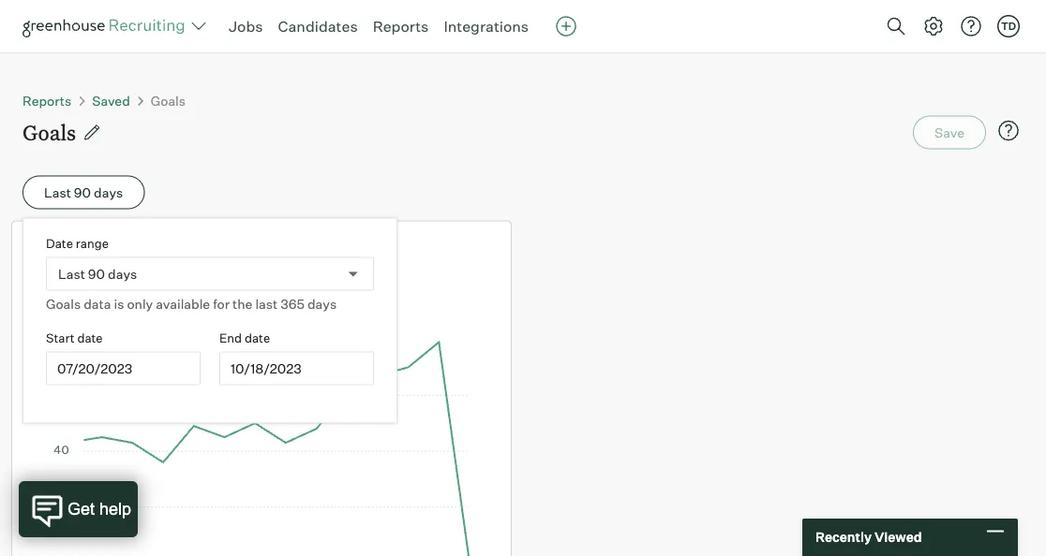 Task type: locate. For each thing, give the bounding box(es) containing it.
last 90 days down in link
[[58, 266, 137, 282]]

recently viewed
[[816, 530, 922, 546]]

is
[[114, 296, 124, 312]]

td
[[1001, 20, 1016, 32]]

1 vertical spatial reports
[[22, 92, 71, 109]]

0 vertical spatial days
[[94, 184, 123, 201]]

date
[[77, 331, 103, 346], [245, 331, 270, 346]]

0 vertical spatial reports
[[373, 17, 429, 36]]

1 horizontal spatial reports
[[373, 17, 429, 36]]

2 date from the left
[[245, 331, 270, 346]]

reports right candidates
[[373, 17, 429, 36]]

90 down in link
[[88, 266, 105, 282]]

candidates link
[[278, 17, 358, 36]]

candidates
[[278, 17, 358, 36]]

saved
[[92, 92, 130, 109]]

1 vertical spatial last 90 days
[[58, 266, 137, 282]]

saved link
[[92, 92, 130, 109]]

available
[[156, 296, 210, 312]]

jobs
[[229, 17, 263, 36]]

reports left saved
[[22, 92, 71, 109]]

goals link
[[151, 92, 186, 109]]

last 90 days up date range
[[44, 184, 123, 201]]

days down stage link
[[108, 266, 137, 282]]

1 vertical spatial days
[[108, 266, 137, 282]]

0 horizontal spatial date
[[77, 331, 103, 346]]

goals right saved
[[151, 92, 186, 109]]

1 horizontal spatial date
[[245, 331, 270, 346]]

date for end date
[[245, 331, 270, 346]]

1 date from the left
[[77, 331, 103, 346]]

1 vertical spatial goals
[[22, 119, 76, 146]]

date right start
[[77, 331, 103, 346]]

1 vertical spatial last
[[58, 266, 85, 282]]

last 90 days
[[44, 184, 123, 201], [58, 266, 137, 282]]

90 up date range
[[74, 184, 91, 201]]

90
[[74, 184, 91, 201], [88, 266, 105, 282]]

0 vertical spatial 90
[[74, 184, 91, 201]]

last down time in
[[58, 266, 85, 282]]

goals data is only available for the last 365 days
[[46, 296, 337, 312]]

the
[[233, 296, 253, 312]]

0 vertical spatial last
[[44, 184, 71, 201]]

last
[[255, 296, 278, 312]]

0 horizontal spatial reports link
[[22, 92, 71, 109]]

goals for goals data is only available for the last 365 days
[[46, 296, 81, 312]]

days
[[94, 184, 123, 201], [108, 266, 137, 282], [307, 296, 337, 312]]

goals left edit image
[[22, 119, 76, 146]]

reports link
[[373, 17, 429, 36], [22, 92, 71, 109]]

goals
[[151, 92, 186, 109], [22, 119, 76, 146], [46, 296, 81, 312]]

1 horizontal spatial reports link
[[373, 17, 429, 36]]

last 90 days inside 'button'
[[44, 184, 123, 201]]

2 vertical spatial goals
[[46, 296, 81, 312]]

1 vertical spatial 90
[[88, 266, 105, 282]]

reports link left saved
[[22, 92, 71, 109]]

edit image
[[82, 123, 101, 142]]

reports
[[373, 17, 429, 36], [22, 92, 71, 109]]

last 90 days button
[[22, 176, 145, 210]]

goals left data
[[46, 296, 81, 312]]

reports for bottommost reports link
[[22, 92, 71, 109]]

0 vertical spatial last 90 days
[[44, 184, 123, 201]]

integrations link
[[444, 17, 529, 36]]

jobs link
[[229, 17, 263, 36]]

reports link right candidates
[[373, 17, 429, 36]]

days up range
[[94, 184, 123, 201]]

90 inside 'button'
[[74, 184, 91, 201]]

last
[[44, 184, 71, 201], [58, 266, 85, 282]]

days right the 365
[[307, 296, 337, 312]]

0 vertical spatial goals
[[151, 92, 186, 109]]

range
[[76, 236, 109, 251]]

date right end
[[245, 331, 270, 346]]

0 horizontal spatial reports
[[22, 92, 71, 109]]

last up "date"
[[44, 184, 71, 201]]



Task type: describe. For each thing, give the bounding box(es) containing it.
only
[[127, 296, 153, 312]]

integrations
[[444, 17, 529, 36]]

faq image
[[997, 120, 1020, 142]]

end
[[219, 331, 242, 346]]

last inside 'button'
[[44, 184, 71, 201]]

in
[[82, 238, 99, 264]]

date
[[46, 236, 73, 251]]

in link
[[82, 237, 104, 266]]

time link
[[27, 237, 82, 266]]

data
[[84, 296, 111, 312]]

10/18/2023
[[231, 360, 302, 377]]

td button
[[994, 11, 1024, 41]]

start date
[[46, 331, 103, 346]]

stage
[[104, 238, 158, 264]]

time in
[[27, 238, 104, 264]]

0 vertical spatial reports link
[[373, 17, 429, 36]]

viewed
[[875, 530, 922, 546]]

2 vertical spatial days
[[307, 296, 337, 312]]

search image
[[885, 15, 907, 37]]

start
[[46, 331, 75, 346]]

07/20/2023
[[57, 360, 132, 377]]

date range
[[46, 236, 109, 251]]

date for start date
[[77, 331, 103, 346]]

td button
[[997, 15, 1020, 37]]

for
[[213, 296, 230, 312]]

recently
[[816, 530, 872, 546]]

days inside last 90 days 'button'
[[94, 184, 123, 201]]

configure image
[[922, 15, 945, 37]]

49%
[[53, 279, 101, 307]]

time
[[27, 238, 77, 264]]

reports for reports link to the top
[[373, 17, 429, 36]]

end date
[[219, 331, 270, 346]]

stage link
[[104, 237, 158, 266]]

1 vertical spatial reports link
[[22, 92, 71, 109]]

greenhouse recruiting image
[[22, 15, 191, 37]]

goals for goals link
[[151, 92, 186, 109]]

xychart image
[[53, 337, 470, 557]]

365
[[281, 296, 305, 312]]



Task type: vqa. For each thing, say whether or not it's contained in the screenshot.
Title
no



